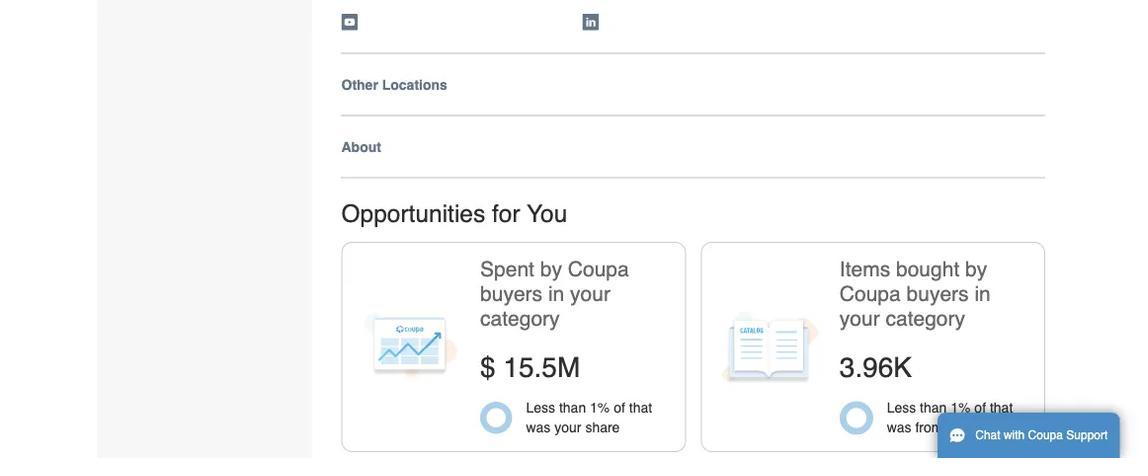 Task type: describe. For each thing, give the bounding box(es) containing it.
spent
[[480, 257, 535, 281]]

coupa inside items bought by coupa buyers in your category
[[840, 282, 901, 306]]

your inside spent by coupa buyers in your category
[[570, 282, 611, 306]]

chat
[[976, 429, 1001, 443]]

other locations
[[341, 77, 448, 93]]

you
[[947, 420, 969, 436]]

in inside spent by coupa buyers in your category
[[548, 282, 565, 306]]

other
[[341, 77, 378, 93]]

that for of that was from you
[[990, 400, 1013, 416]]

your inside of that was your share
[[555, 420, 582, 436]]

$ 15.5m
[[480, 352, 580, 384]]

less for of that was from you
[[887, 400, 916, 416]]

by inside items bought by coupa buyers in your category
[[966, 257, 988, 281]]

in inside items bought by coupa buyers in your category
[[975, 282, 991, 306]]

was for of that was your share
[[526, 420, 551, 436]]

than for from
[[920, 400, 947, 416]]

you
[[527, 200, 568, 227]]

support
[[1067, 429, 1108, 443]]

coupa for spent by coupa buyers in your category
[[568, 257, 629, 281]]

items bought by coupa buyers in your category
[[840, 257, 991, 331]]

of that was your share
[[526, 400, 652, 436]]

15.5m
[[503, 352, 580, 384]]



Task type: locate. For each thing, give the bounding box(es) containing it.
of up 'chat' at bottom
[[975, 400, 986, 416]]

less down 15.5m
[[526, 400, 555, 416]]

2 category from the left
[[886, 307, 966, 331]]

coupa
[[568, 257, 629, 281], [840, 282, 901, 306], [1028, 429, 1063, 443]]

was
[[526, 420, 551, 436], [887, 420, 912, 436]]

0 horizontal spatial by
[[540, 257, 562, 281]]

less than 1% for your
[[526, 400, 610, 416]]

1 horizontal spatial buyers
[[907, 282, 969, 306]]

by
[[540, 257, 562, 281], [966, 257, 988, 281]]

1 that from the left
[[629, 400, 652, 416]]

less than 1% up share
[[526, 400, 610, 416]]

1 was from the left
[[526, 420, 551, 436]]

by inside spent by coupa buyers in your category
[[540, 257, 562, 281]]

was inside of that was your share
[[526, 420, 551, 436]]

category inside items bought by coupa buyers in your category
[[886, 307, 966, 331]]

than
[[559, 400, 586, 416], [920, 400, 947, 416]]

about
[[341, 139, 381, 155]]

category inside spent by coupa buyers in your category
[[480, 307, 560, 331]]

1 by from the left
[[540, 257, 562, 281]]

in
[[548, 282, 565, 306], [975, 282, 991, 306]]

1 horizontal spatial less
[[887, 400, 916, 416]]

0 horizontal spatial in
[[548, 282, 565, 306]]

category
[[480, 307, 560, 331], [886, 307, 966, 331]]

opportunities
[[341, 200, 485, 227]]

your left share
[[555, 420, 582, 436]]

3.96k
[[840, 352, 912, 384]]

2 that from the left
[[990, 400, 1013, 416]]

0 horizontal spatial buyers
[[480, 282, 543, 306]]

locations
[[382, 77, 448, 93]]

your down items
[[840, 307, 880, 331]]

buyers inside items bought by coupa buyers in your category
[[907, 282, 969, 306]]

by right spent
[[540, 257, 562, 281]]

bought
[[896, 257, 960, 281]]

1 of from the left
[[614, 400, 625, 416]]

1 horizontal spatial than
[[920, 400, 947, 416]]

2 vertical spatial your
[[555, 420, 582, 436]]

less up from
[[887, 400, 916, 416]]

buyers inside spent by coupa buyers in your category
[[480, 282, 543, 306]]

than for your
[[559, 400, 586, 416]]

2 by from the left
[[966, 257, 988, 281]]

1 buyers from the left
[[480, 282, 543, 306]]

buyers down spent
[[480, 282, 543, 306]]

that for of that was your share
[[629, 400, 652, 416]]

than up share
[[559, 400, 586, 416]]

was inside of that was from you
[[887, 420, 912, 436]]

2 was from the left
[[887, 420, 912, 436]]

1 horizontal spatial in
[[975, 282, 991, 306]]

2 horizontal spatial coupa
[[1028, 429, 1063, 443]]

category down bought
[[886, 307, 966, 331]]

for
[[492, 200, 520, 227]]

buyers
[[480, 282, 543, 306], [907, 282, 969, 306]]

coupa right spent
[[568, 257, 629, 281]]

1% up you
[[951, 400, 971, 416]]

2 in from the left
[[975, 282, 991, 306]]

of inside of that was from you
[[975, 400, 986, 416]]

1%
[[590, 400, 610, 416], [951, 400, 971, 416]]

0 horizontal spatial than
[[559, 400, 586, 416]]

0 horizontal spatial less
[[526, 400, 555, 416]]

spent by coupa buyers in your category
[[480, 257, 629, 331]]

1 category from the left
[[480, 307, 560, 331]]

2 less than 1% from the left
[[887, 400, 971, 416]]

0 horizontal spatial 1%
[[590, 400, 610, 416]]

less
[[526, 400, 555, 416], [887, 400, 916, 416]]

0 vertical spatial coupa
[[568, 257, 629, 281]]

that
[[629, 400, 652, 416], [990, 400, 1013, 416]]

less than 1% for from
[[887, 400, 971, 416]]

1 horizontal spatial 1%
[[951, 400, 971, 416]]

1 horizontal spatial category
[[886, 307, 966, 331]]

1 in from the left
[[548, 282, 565, 306]]

2 1% from the left
[[951, 400, 971, 416]]

1 horizontal spatial of
[[975, 400, 986, 416]]

was left from
[[887, 420, 912, 436]]

0 horizontal spatial that
[[629, 400, 652, 416]]

1 horizontal spatial coupa
[[840, 282, 901, 306]]

chat with coupa support
[[976, 429, 1108, 443]]

1 horizontal spatial that
[[990, 400, 1013, 416]]

0 horizontal spatial was
[[526, 420, 551, 436]]

1 vertical spatial coupa
[[840, 282, 901, 306]]

of for share
[[614, 400, 625, 416]]

share
[[585, 420, 620, 436]]

with
[[1004, 429, 1025, 443]]

than up from
[[920, 400, 947, 416]]

1 than from the left
[[559, 400, 586, 416]]

0 horizontal spatial coupa
[[568, 257, 629, 281]]

2 vertical spatial coupa
[[1028, 429, 1063, 443]]

category up $ 15.5m on the bottom of the page
[[480, 307, 560, 331]]

2 less from the left
[[887, 400, 916, 416]]

less than 1%
[[526, 400, 610, 416], [887, 400, 971, 416]]

of for you
[[975, 400, 986, 416]]

1 horizontal spatial was
[[887, 420, 912, 436]]

1% up share
[[590, 400, 610, 416]]

1 vertical spatial your
[[840, 307, 880, 331]]

0 horizontal spatial of
[[614, 400, 625, 416]]

1% for share
[[590, 400, 610, 416]]

chat with coupa support button
[[938, 413, 1120, 459]]

1 less than 1% from the left
[[526, 400, 610, 416]]

of inside of that was your share
[[614, 400, 625, 416]]

2 than from the left
[[920, 400, 947, 416]]

1 less from the left
[[526, 400, 555, 416]]

was for of that was from you
[[887, 420, 912, 436]]

2 buyers from the left
[[907, 282, 969, 306]]

coupa inside spent by coupa buyers in your category
[[568, 257, 629, 281]]

your
[[570, 282, 611, 306], [840, 307, 880, 331], [555, 420, 582, 436]]

2 of from the left
[[975, 400, 986, 416]]

of
[[614, 400, 625, 416], [975, 400, 986, 416]]

your up 15.5m
[[570, 282, 611, 306]]

0 vertical spatial your
[[570, 282, 611, 306]]

coupa right with
[[1028, 429, 1063, 443]]

opportunities for you
[[341, 200, 568, 227]]

of that was from you
[[887, 400, 1013, 436]]

by right bought
[[966, 257, 988, 281]]

your inside items bought by coupa buyers in your category
[[840, 307, 880, 331]]

coupa for chat with coupa support
[[1028, 429, 1063, 443]]

less for of that was your share
[[526, 400, 555, 416]]

coupa down items
[[840, 282, 901, 306]]

from
[[916, 420, 943, 436]]

1% for you
[[951, 400, 971, 416]]

$
[[480, 352, 496, 384]]

less than 1% up from
[[887, 400, 971, 416]]

0 horizontal spatial category
[[480, 307, 560, 331]]

buyers down bought
[[907, 282, 969, 306]]

was down 15.5m
[[526, 420, 551, 436]]

1 horizontal spatial less than 1%
[[887, 400, 971, 416]]

0 horizontal spatial less than 1%
[[526, 400, 610, 416]]

coupa inside button
[[1028, 429, 1063, 443]]

that inside of that was from you
[[990, 400, 1013, 416]]

items
[[840, 257, 891, 281]]

1 horizontal spatial by
[[966, 257, 988, 281]]

of up share
[[614, 400, 625, 416]]

1 1% from the left
[[590, 400, 610, 416]]

that inside of that was your share
[[629, 400, 652, 416]]



Task type: vqa. For each thing, say whether or not it's contained in the screenshot.
your inside the of that was your share
yes



